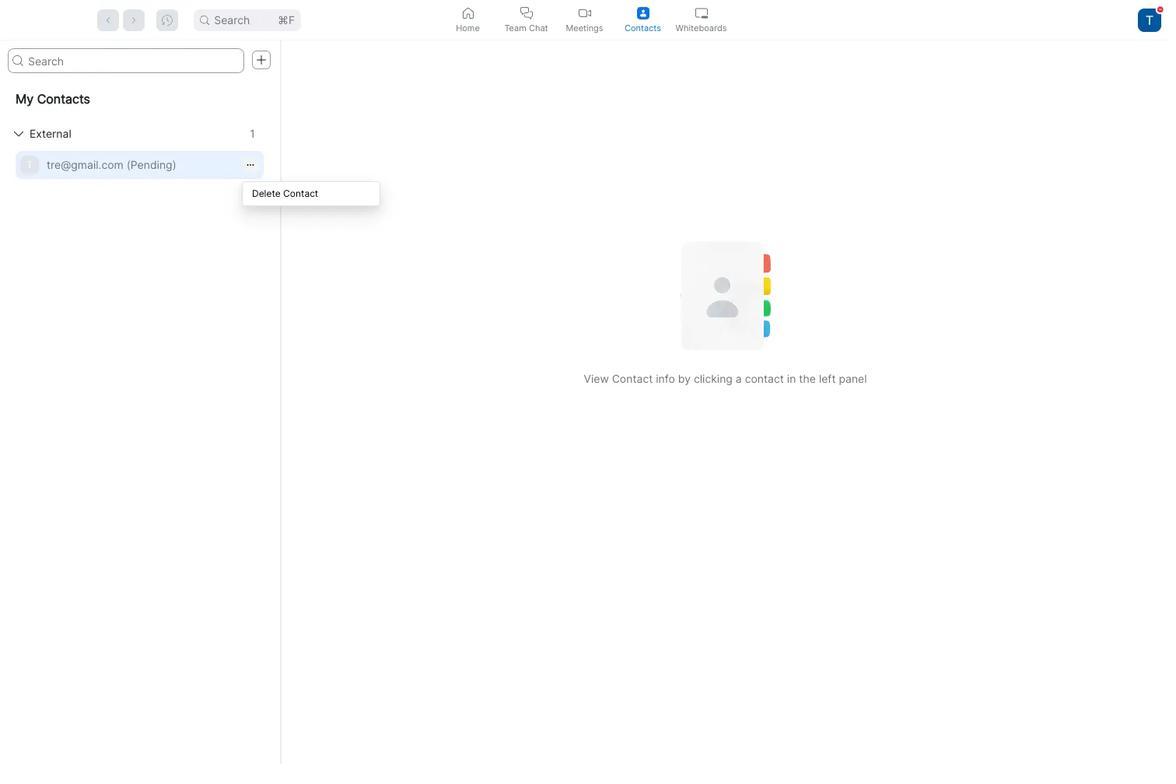 Task type: vqa. For each thing, say whether or not it's contained in the screenshot.
Online icon
no



Task type: locate. For each thing, give the bounding box(es) containing it.
my contacts heading
[[0, 79, 279, 118]]

contact inside tab panel
[[612, 372, 653, 385]]

team chat image
[[520, 7, 533, 19]]

team chat image
[[520, 7, 533, 19]]

contact for view
[[612, 372, 653, 385]]

by
[[678, 372, 691, 385]]

meetings
[[566, 22, 604, 33]]

my contacts
[[16, 91, 90, 107]]

contact left info
[[612, 372, 653, 385]]

contacts
[[625, 22, 661, 33], [37, 91, 90, 107]]

do not disturb image
[[1158, 6, 1164, 12]]

team
[[505, 22, 527, 33]]

magnifier image
[[200, 15, 210, 25], [200, 15, 210, 25], [12, 55, 23, 66], [12, 55, 23, 66]]

chat
[[529, 22, 548, 33]]

contacts up external
[[37, 91, 90, 107]]

external
[[30, 127, 71, 140]]

0 horizontal spatial contacts
[[37, 91, 90, 107]]

my contacts tree
[[0, 79, 279, 181]]

contact inside button
[[283, 188, 318, 199]]

tab list
[[439, 0, 731, 40]]

0 vertical spatial contact
[[283, 188, 318, 199]]

a
[[736, 372, 742, 385]]

contacts tab panel
[[0, 40, 1170, 764]]

plus small image
[[256, 54, 267, 65], [256, 54, 267, 65]]

delete contact
[[252, 188, 318, 199]]

whiteboard small image
[[695, 7, 708, 19], [695, 7, 708, 19]]

whiteboards
[[676, 22, 727, 33]]

home
[[456, 22, 480, 33]]

left
[[819, 372, 836, 385]]

1 vertical spatial contacts
[[37, 91, 90, 107]]

profile contact image
[[637, 7, 649, 19]]

t
[[27, 159, 33, 170]]

team chat
[[505, 22, 548, 33]]

whiteboards button
[[672, 0, 731, 40]]

do not disturb image
[[1158, 6, 1164, 12]]

contacts inside heading
[[37, 91, 90, 107]]

my contacts grouping, external, 1 items enclose, level 2, 1 of 1, not selected tree item
[[6, 118, 273, 149]]

contact
[[283, 188, 318, 199], [612, 372, 653, 385]]

1 vertical spatial contact
[[612, 372, 653, 385]]

0 vertical spatial contacts
[[625, 22, 661, 33]]

1 horizontal spatial contact
[[612, 372, 653, 385]]

my
[[16, 91, 34, 107]]

tre@gmail.com (pending), level 3, 1 of 1, tree item
[[0, 149, 279, 181]]

delete
[[252, 188, 281, 199]]

home button
[[439, 0, 497, 40]]

1 horizontal spatial contacts
[[625, 22, 661, 33]]

clicking
[[694, 372, 733, 385]]

contacts inside button
[[625, 22, 661, 33]]

contacts button
[[614, 0, 672, 40]]

Search text field
[[8, 48, 244, 73]]

contact right delete
[[283, 188, 318, 199]]

contacts down profile contact image
[[625, 22, 661, 33]]

0 horizontal spatial contact
[[283, 188, 318, 199]]

tab list containing home
[[439, 0, 731, 40]]



Task type: describe. For each thing, give the bounding box(es) containing it.
in
[[787, 372, 796, 385]]

video on image
[[579, 7, 591, 19]]

(pending)
[[127, 158, 176, 171]]

the
[[799, 372, 816, 385]]

ellipsis horizontal small image
[[247, 161, 254, 169]]

video on image
[[579, 7, 591, 19]]

contact
[[745, 372, 784, 385]]

tre@gmail.com (pending)
[[47, 158, 176, 171]]

delete contact button
[[243, 185, 380, 202]]

tre@gmail.com
[[47, 158, 124, 171]]

info
[[656, 372, 675, 385]]

panel
[[839, 372, 867, 385]]

meetings button
[[556, 0, 614, 40]]

1
[[250, 127, 255, 140]]

view contact info by clicking a contact in the left panel
[[584, 372, 867, 385]]

view
[[584, 372, 609, 385]]

search
[[214, 13, 250, 26]]

profile contact image
[[637, 7, 649, 19]]

chevron down image
[[14, 129, 23, 139]]

avatar image
[[1139, 8, 1162, 32]]

chevron down image
[[14, 129, 23, 139]]

contact for delete
[[283, 188, 318, 199]]

⌘f
[[278, 13, 295, 26]]

team chat button
[[497, 0, 556, 40]]

ellipsis horizontal small image
[[247, 161, 254, 169]]

home small image
[[462, 7, 474, 19]]

home small image
[[462, 7, 474, 19]]



